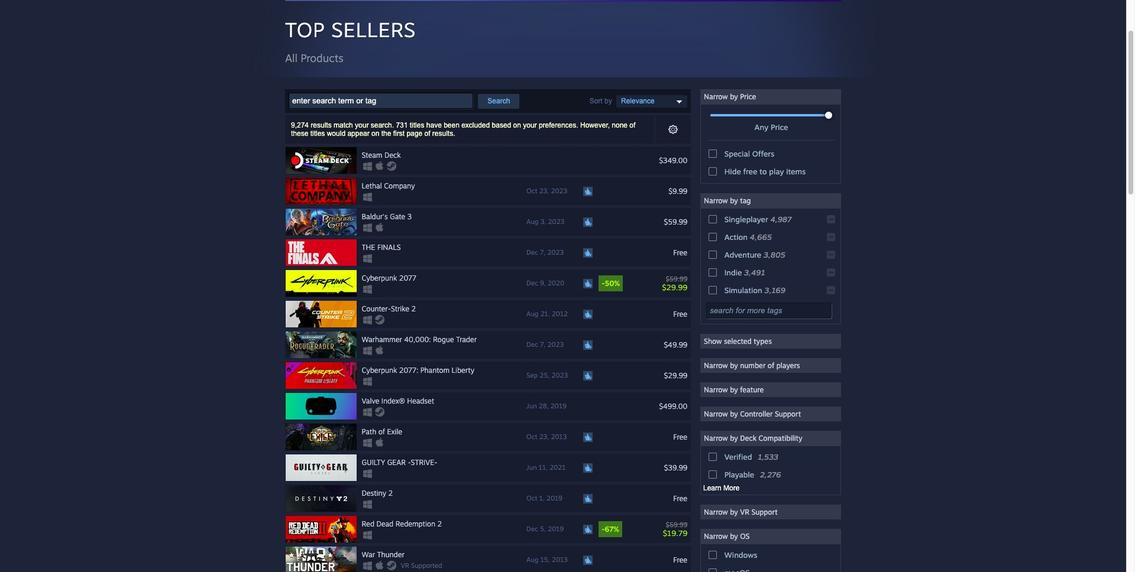 Task type: locate. For each thing, give the bounding box(es) containing it.
0 vertical spatial jun
[[527, 402, 537, 411]]

0 horizontal spatial 2
[[388, 489, 393, 498]]

0 vertical spatial 2019
[[551, 402, 567, 411]]

-50%
[[602, 279, 620, 288]]

free
[[743, 167, 757, 176]]

guilty
[[362, 459, 385, 467]]

oct up aug 3, 2023
[[527, 187, 537, 195]]

-67%
[[602, 525, 619, 534]]

0 vertical spatial deck
[[385, 151, 401, 160]]

25,
[[540, 372, 550, 380]]

0 vertical spatial oct
[[527, 187, 537, 195]]

2 vertical spatial -
[[602, 525, 605, 534]]

0 vertical spatial -
[[602, 279, 605, 288]]

1 vertical spatial $29.99
[[664, 371, 688, 380]]

free for war thunder
[[673, 556, 688, 565]]

learn more
[[703, 485, 740, 493]]

23, up 3,
[[539, 187, 549, 195]]

8 narrow from the top
[[704, 532, 728, 541]]

cyberpunk 2077: phantom liberty
[[362, 366, 475, 375]]

1 vertical spatial dec 7, 2023
[[527, 341, 564, 349]]

$59.99 for $29.99
[[666, 275, 688, 283]]

7,
[[540, 248, 546, 257], [540, 341, 546, 349]]

1 vertical spatial aug
[[527, 310, 539, 318]]

of right none
[[630, 121, 636, 130]]

2019 right 5,
[[548, 525, 564, 534]]

by
[[730, 92, 738, 101], [605, 97, 612, 105], [730, 196, 738, 205], [730, 361, 738, 370], [730, 386, 738, 395], [730, 410, 738, 419], [730, 434, 738, 443], [730, 508, 738, 517], [730, 532, 738, 541]]

on left the
[[372, 130, 379, 138]]

2 free from the top
[[673, 310, 688, 319]]

free down $19.79
[[673, 556, 688, 565]]

2023 right 25,
[[552, 372, 568, 380]]

cyberpunk for cyberpunk 2077
[[362, 274, 397, 283]]

aug left 3,
[[527, 218, 539, 226]]

vr up os
[[740, 508, 750, 517]]

page
[[407, 130, 422, 138]]

1 your from the left
[[355, 121, 369, 130]]

4 dec from the top
[[527, 525, 538, 534]]

free for path of exile
[[673, 433, 688, 442]]

- for $19.79
[[602, 525, 605, 534]]

supported
[[411, 562, 442, 570]]

windows
[[725, 551, 758, 560]]

1 cyberpunk from the top
[[362, 274, 397, 283]]

sellers
[[331, 17, 416, 42]]

oct left 1, in the left of the page
[[527, 495, 537, 503]]

0 horizontal spatial vr
[[401, 562, 409, 570]]

your right based on the left of page
[[523, 121, 537, 130]]

dec 5, 2019
[[527, 525, 564, 534]]

price right any
[[771, 122, 788, 132]]

simulation 3,169
[[725, 286, 786, 295]]

first
[[393, 130, 405, 138]]

titles right 731
[[410, 121, 424, 130]]

free
[[673, 248, 688, 257], [673, 310, 688, 319], [673, 433, 688, 442], [673, 494, 688, 503], [673, 556, 688, 565]]

of left players at the right of page
[[768, 361, 775, 370]]

by up 'special'
[[730, 92, 738, 101]]

2 dec 7, 2023 from the top
[[527, 341, 564, 349]]

2 oct from the top
[[527, 433, 537, 441]]

valve
[[362, 397, 379, 406]]

all products
[[285, 51, 344, 64]]

None text field
[[289, 93, 473, 109], [706, 303, 832, 319], [289, 93, 473, 109], [706, 303, 832, 319]]

7, for warhammer 40,000: rogue trader
[[540, 341, 546, 349]]

1 jun from the top
[[527, 402, 537, 411]]

by left tag
[[730, 196, 738, 205]]

2 aug from the top
[[527, 310, 539, 318]]

1 horizontal spatial vr
[[740, 508, 750, 517]]

9,274 results match your search. 731 titles have been excluded based on your preferences. however, none of these titles would appear on the first page of results.
[[291, 121, 636, 138]]

by right sort
[[605, 97, 612, 105]]

dec 7, 2023 down 21,
[[527, 341, 564, 349]]

1 vertical spatial $59.99
[[666, 275, 688, 283]]

vr
[[740, 508, 750, 517], [401, 562, 409, 570]]

6 narrow from the top
[[704, 434, 728, 443]]

deck right steam
[[385, 151, 401, 160]]

of
[[630, 121, 636, 130], [424, 130, 430, 138], [768, 361, 775, 370], [378, 428, 385, 437]]

1 aug from the top
[[527, 218, 539, 226]]

by left controller
[[730, 410, 738, 419]]

top sellers
[[285, 17, 416, 42]]

narrow by controller support
[[704, 410, 801, 419]]

2013 for path of exile
[[551, 433, 567, 441]]

2019 right 1, in the left of the page
[[547, 495, 562, 503]]

$59.99 inside $59.99 $29.99
[[666, 275, 688, 283]]

0 vertical spatial $29.99
[[662, 282, 688, 292]]

by for narrow by feature
[[730, 386, 738, 395]]

$19.79
[[663, 529, 688, 538]]

by for sort by
[[605, 97, 612, 105]]

2 jun from the top
[[527, 464, 537, 472]]

top
[[285, 17, 325, 42]]

2 vertical spatial 2019
[[548, 525, 564, 534]]

aug left 21,
[[527, 310, 539, 318]]

$59.99 left indie
[[666, 275, 688, 283]]

dec up the dec 9, 2020
[[527, 248, 538, 257]]

$49.99
[[664, 340, 688, 349]]

2023 right 3,
[[548, 218, 565, 226]]

search
[[488, 97, 510, 105]]

offers
[[752, 149, 775, 159]]

titles right these
[[310, 130, 325, 138]]

2013 up 2021
[[551, 433, 567, 441]]

jun
[[527, 402, 537, 411], [527, 464, 537, 472]]

support down 2,276
[[752, 508, 778, 517]]

0 vertical spatial aug
[[527, 218, 539, 226]]

2 right 'strike' on the left
[[412, 305, 416, 314]]

free up $39.99
[[673, 433, 688, 442]]

by for narrow by deck compatibility
[[730, 434, 738, 443]]

lethal
[[362, 182, 382, 191]]

narrow for narrow by os
[[704, 532, 728, 541]]

$59.99
[[664, 217, 688, 226], [666, 275, 688, 283], [666, 521, 688, 529]]

jun left 11, on the bottom left
[[527, 464, 537, 472]]

1 vertical spatial 2013
[[552, 556, 568, 564]]

2023
[[551, 187, 568, 195], [548, 218, 565, 226], [548, 248, 564, 257], [548, 341, 564, 349], [552, 372, 568, 380]]

support up compatibility
[[775, 410, 801, 419]]

7 narrow from the top
[[704, 508, 728, 517]]

2023 for free
[[548, 248, 564, 257]]

2023 up 2020
[[548, 248, 564, 257]]

0 vertical spatial 7,
[[540, 248, 546, 257]]

2013 right 15,
[[552, 556, 568, 564]]

narrow for narrow by deck compatibility
[[704, 434, 728, 443]]

0 vertical spatial 23,
[[539, 187, 549, 195]]

2013
[[551, 433, 567, 441], [552, 556, 568, 564]]

2 right the redemption
[[438, 520, 442, 529]]

dec 7, 2023 up the dec 9, 2020
[[527, 248, 564, 257]]

price up any
[[740, 92, 756, 101]]

1 7, from the top
[[540, 248, 546, 257]]

1 vertical spatial 7,
[[540, 341, 546, 349]]

1 vertical spatial cyberpunk
[[362, 366, 397, 375]]

2 vertical spatial aug
[[527, 556, 539, 564]]

dec left 5,
[[527, 525, 538, 534]]

2023 down 2012
[[548, 341, 564, 349]]

3 free from the top
[[673, 433, 688, 442]]

1 23, from the top
[[539, 187, 549, 195]]

1 horizontal spatial 2
[[412, 305, 416, 314]]

0 vertical spatial dec 7, 2023
[[527, 248, 564, 257]]

dec left "9,"
[[527, 279, 538, 288]]

0 horizontal spatial price
[[740, 92, 756, 101]]

oct
[[527, 187, 537, 195], [527, 433, 537, 441], [527, 495, 537, 503]]

dec up sep at left
[[527, 341, 538, 349]]

special offers
[[725, 149, 775, 159]]

action
[[725, 232, 748, 242]]

1 horizontal spatial deck
[[740, 434, 757, 443]]

narrow by number of players
[[704, 361, 800, 370]]

0 horizontal spatial titles
[[310, 130, 325, 138]]

jun left 28,
[[527, 402, 537, 411]]

5 narrow from the top
[[704, 410, 728, 419]]

0 horizontal spatial your
[[355, 121, 369, 130]]

2077:
[[399, 366, 418, 375]]

oct for path of exile
[[527, 433, 537, 441]]

valve index® headset
[[362, 397, 434, 406]]

1 vertical spatial price
[[771, 122, 788, 132]]

aug for 3
[[527, 218, 539, 226]]

-
[[602, 279, 605, 288], [408, 459, 411, 467], [602, 525, 605, 534]]

phantom
[[421, 366, 450, 375]]

on right based on the left of page
[[513, 121, 521, 130]]

action 4,665
[[725, 232, 772, 242]]

1 vertical spatial support
[[752, 508, 778, 517]]

1 vertical spatial deck
[[740, 434, 757, 443]]

3 oct from the top
[[527, 495, 537, 503]]

4 free from the top
[[673, 494, 688, 503]]

0 vertical spatial support
[[775, 410, 801, 419]]

2019 right 28,
[[551, 402, 567, 411]]

0 vertical spatial 2013
[[551, 433, 567, 441]]

free up $49.99
[[673, 310, 688, 319]]

2023 up aug 3, 2023
[[551, 187, 568, 195]]

3 narrow from the top
[[704, 361, 728, 370]]

by left the feature
[[730, 386, 738, 395]]

controller
[[740, 410, 773, 419]]

free down $39.99
[[673, 494, 688, 503]]

3 dec from the top
[[527, 341, 538, 349]]

products
[[301, 51, 344, 64]]

by up verified
[[730, 434, 738, 443]]

2077
[[399, 274, 417, 283]]

cyberpunk
[[362, 274, 397, 283], [362, 366, 397, 375]]

- right 2020
[[602, 279, 605, 288]]

0 vertical spatial cyberpunk
[[362, 274, 397, 283]]

2 your from the left
[[523, 121, 537, 130]]

sort by
[[590, 97, 612, 105]]

4 narrow from the top
[[704, 386, 728, 395]]

- right dec 5, 2019 at left
[[602, 525, 605, 534]]

narrow for narrow by number of players
[[704, 361, 728, 370]]

5 free from the top
[[673, 556, 688, 565]]

by for narrow by os
[[730, 532, 738, 541]]

aug left 15,
[[527, 556, 539, 564]]

2 vertical spatial oct
[[527, 495, 537, 503]]

23,
[[539, 187, 549, 195], [539, 433, 549, 441]]

1 dec 7, 2023 from the top
[[527, 248, 564, 257]]

$349.00
[[659, 156, 688, 165]]

1 narrow from the top
[[704, 92, 728, 101]]

deck up verified 1,533
[[740, 434, 757, 443]]

3,491
[[744, 268, 765, 277]]

1 free from the top
[[673, 248, 688, 257]]

2 23, from the top
[[539, 433, 549, 441]]

1 vertical spatial 23,
[[539, 433, 549, 441]]

2 vertical spatial 2
[[438, 520, 442, 529]]

more
[[724, 485, 740, 493]]

adventure 3,805
[[725, 250, 786, 260]]

$29.99
[[662, 282, 688, 292], [664, 371, 688, 380]]

by down more
[[730, 508, 738, 517]]

indie
[[725, 268, 742, 277]]

gate
[[390, 212, 405, 221]]

finals
[[377, 243, 401, 252]]

free up $59.99 $29.99
[[673, 248, 688, 257]]

excluded
[[462, 121, 490, 130]]

dec for the finals
[[527, 248, 538, 257]]

23, down 28,
[[539, 433, 549, 441]]

narrow for narrow by controller support
[[704, 410, 728, 419]]

baldur's gate 3
[[362, 212, 412, 221]]

- right gear
[[408, 459, 411, 467]]

2 7, from the top
[[540, 341, 546, 349]]

1 vertical spatial oct
[[527, 433, 537, 441]]

red dead redemption 2
[[362, 520, 442, 529]]

cyberpunk left 2077:
[[362, 366, 397, 375]]

1 dec from the top
[[527, 248, 538, 257]]

sep
[[527, 372, 538, 380]]

1 horizontal spatial your
[[523, 121, 537, 130]]

2 vertical spatial $59.99
[[666, 521, 688, 529]]

warhammer 40,000: rogue trader
[[362, 335, 477, 344]]

trader
[[456, 335, 477, 344]]

$59.99 down $9.99
[[664, 217, 688, 226]]

2 right "destiny"
[[388, 489, 393, 498]]

1 vertical spatial jun
[[527, 464, 537, 472]]

by left os
[[730, 532, 738, 541]]

relevance link
[[616, 95, 687, 108]]

$29.99 up $49.99
[[662, 282, 688, 292]]

11,
[[539, 464, 548, 472]]

titles
[[410, 121, 424, 130], [310, 130, 325, 138]]

2 cyberpunk from the top
[[362, 366, 397, 375]]

1 horizontal spatial titles
[[410, 121, 424, 130]]

7, up "9,"
[[540, 248, 546, 257]]

narrow by vr support
[[704, 508, 778, 517]]

any
[[755, 122, 769, 132]]

0 vertical spatial vr
[[740, 508, 750, 517]]

$29.99 down $49.99
[[664, 371, 688, 380]]

cyberpunk left 2077
[[362, 274, 397, 283]]

oct 23, 2013
[[527, 433, 567, 441]]

$59.99 down $39.99
[[666, 521, 688, 529]]

company
[[384, 182, 415, 191]]

9,
[[540, 279, 546, 288]]

baldur's
[[362, 212, 388, 221]]

$59.99 inside $59.99 $19.79
[[666, 521, 688, 529]]

oct up jun 11, 2021
[[527, 433, 537, 441]]

your right match
[[355, 121, 369, 130]]

narrow for narrow by price
[[704, 92, 728, 101]]

1 oct from the top
[[527, 187, 537, 195]]

aug 21, 2012
[[527, 310, 568, 318]]

0 horizontal spatial deck
[[385, 151, 401, 160]]

by left number on the right bottom
[[730, 361, 738, 370]]

2 narrow from the top
[[704, 196, 728, 205]]

show
[[704, 337, 722, 346]]

1 vertical spatial 2019
[[547, 495, 562, 503]]

2 dec from the top
[[527, 279, 538, 288]]

7, up 25,
[[540, 341, 546, 349]]

on
[[513, 121, 521, 130], [372, 130, 379, 138]]

2023 for $9.99
[[551, 187, 568, 195]]

vr down thunder
[[401, 562, 409, 570]]



Task type: vqa. For each thing, say whether or not it's contained in the screenshot.


Task type: describe. For each thing, give the bounding box(es) containing it.
$59.99 $29.99
[[662, 275, 688, 292]]

2019 for free
[[547, 495, 562, 503]]

free for destiny 2
[[673, 494, 688, 503]]

2023 for $59.99
[[548, 218, 565, 226]]

dec for warhammer 40,000: rogue trader
[[527, 341, 538, 349]]

the
[[381, 130, 391, 138]]

support for narrow by vr support
[[752, 508, 778, 517]]

5,
[[540, 525, 546, 534]]

23, for $9.99
[[539, 187, 549, 195]]

search button
[[478, 94, 520, 109]]

of right path
[[378, 428, 385, 437]]

sort
[[590, 97, 603, 105]]

destiny 2
[[362, 489, 393, 498]]

strike
[[391, 305, 409, 314]]

compatibility
[[759, 434, 803, 443]]

by for narrow by controller support
[[730, 410, 738, 419]]

1 horizontal spatial price
[[771, 122, 788, 132]]

any price
[[755, 122, 788, 132]]

2 horizontal spatial 2
[[438, 520, 442, 529]]

of right page
[[424, 130, 430, 138]]

15,
[[541, 556, 550, 564]]

2019 for $499.00
[[551, 402, 567, 411]]

items
[[786, 167, 806, 176]]

dec 7, 2023 for warhammer 40,000: rogue trader
[[527, 341, 564, 349]]

3
[[407, 212, 412, 221]]

however,
[[580, 121, 610, 130]]

50%
[[605, 279, 620, 288]]

jun 11, 2021
[[527, 464, 566, 472]]

dec for red dead redemption 2
[[527, 525, 538, 534]]

$59.99 for $19.79
[[666, 521, 688, 529]]

war thunder
[[362, 551, 405, 560]]

path
[[362, 428, 376, 437]]

hide free to play items
[[725, 167, 806, 176]]

1,
[[539, 495, 545, 503]]

7, for the finals
[[540, 248, 546, 257]]

war
[[362, 551, 375, 560]]

sep 25, 2023
[[527, 372, 568, 380]]

relevance
[[621, 97, 655, 105]]

0 vertical spatial $59.99
[[664, 217, 688, 226]]

0 vertical spatial 2
[[412, 305, 416, 314]]

2,276
[[760, 470, 781, 480]]

feature
[[740, 386, 764, 395]]

narrow by feature
[[704, 386, 764, 395]]

cyberpunk for cyberpunk 2077: phantom liberty
[[362, 366, 397, 375]]

exile
[[387, 428, 402, 437]]

aug for 2
[[527, 310, 539, 318]]

$499.00
[[659, 402, 688, 411]]

counter-strike 2
[[362, 305, 416, 314]]

appear
[[348, 130, 370, 138]]

rogue
[[433, 335, 454, 344]]

2021
[[550, 464, 566, 472]]

selected
[[724, 337, 752, 346]]

tag
[[740, 196, 751, 205]]

2023 for $29.99
[[552, 372, 568, 380]]

3 aug from the top
[[527, 556, 539, 564]]

67%
[[605, 525, 619, 534]]

jun for valve index® headset
[[527, 402, 537, 411]]

all
[[285, 51, 298, 64]]

1 horizontal spatial on
[[513, 121, 521, 130]]

2023 for $49.99
[[548, 341, 564, 349]]

would
[[327, 130, 346, 138]]

free for counter-strike 2
[[673, 310, 688, 319]]

1 vertical spatial vr
[[401, 562, 409, 570]]

learn
[[703, 485, 722, 493]]

4,987
[[771, 215, 792, 224]]

oct for lethal company
[[527, 187, 537, 195]]

2012
[[552, 310, 568, 318]]

40,000:
[[404, 335, 431, 344]]

the finals
[[362, 243, 401, 252]]

by for narrow by tag
[[730, 196, 738, 205]]

learn more link
[[703, 485, 740, 493]]

liberty
[[452, 366, 475, 375]]

731
[[396, 121, 408, 130]]

23, for free
[[539, 433, 549, 441]]

support for narrow by controller support
[[775, 410, 801, 419]]

4,665
[[750, 232, 772, 242]]

jun for guilty gear -strive-
[[527, 464, 537, 472]]

guilty gear -strive-
[[362, 459, 437, 467]]

dec for cyberpunk 2077
[[527, 279, 538, 288]]

number
[[740, 361, 766, 370]]

the
[[362, 243, 375, 252]]

$39.99
[[664, 464, 688, 472]]

by for narrow by vr support
[[730, 508, 738, 517]]

based
[[492, 121, 511, 130]]

21,
[[541, 310, 550, 318]]

aug 15, 2013
[[527, 556, 568, 564]]

1 vertical spatial 2
[[388, 489, 393, 498]]

have
[[426, 121, 442, 130]]

players
[[777, 361, 800, 370]]

2020
[[548, 279, 564, 288]]

headset
[[407, 397, 434, 406]]

types
[[754, 337, 772, 346]]

oct 1, 2019
[[527, 495, 562, 503]]

playable 2,276
[[725, 470, 781, 480]]

by for narrow by price
[[730, 92, 738, 101]]

dec 7, 2023 for the finals
[[527, 248, 564, 257]]

redemption
[[396, 520, 435, 529]]

$9.99
[[669, 187, 688, 196]]

narrow for narrow by tag
[[704, 196, 728, 205]]

indie 3,491
[[725, 268, 765, 277]]

os
[[740, 532, 750, 541]]

0 vertical spatial price
[[740, 92, 756, 101]]

by for narrow by number of players
[[730, 361, 738, 370]]

steam deck
[[362, 151, 401, 160]]

cyberpunk 2077
[[362, 274, 417, 283]]

oct 23, 2023
[[527, 187, 568, 195]]

adventure
[[725, 250, 762, 260]]

- for $29.99
[[602, 279, 605, 288]]

show selected types
[[704, 337, 772, 346]]

singleplayer
[[725, 215, 768, 224]]

steam
[[362, 151, 382, 160]]

free for the finals
[[673, 248, 688, 257]]

verified
[[725, 453, 752, 462]]

2013 for war thunder
[[552, 556, 568, 564]]

1 vertical spatial -
[[408, 459, 411, 467]]

strive-
[[411, 459, 437, 467]]

oct for destiny 2
[[527, 495, 537, 503]]

0 horizontal spatial on
[[372, 130, 379, 138]]

search.
[[371, 121, 394, 130]]

narrow for narrow by feature
[[704, 386, 728, 395]]

narrow for narrow by vr support
[[704, 508, 728, 517]]

these
[[291, 130, 308, 138]]



